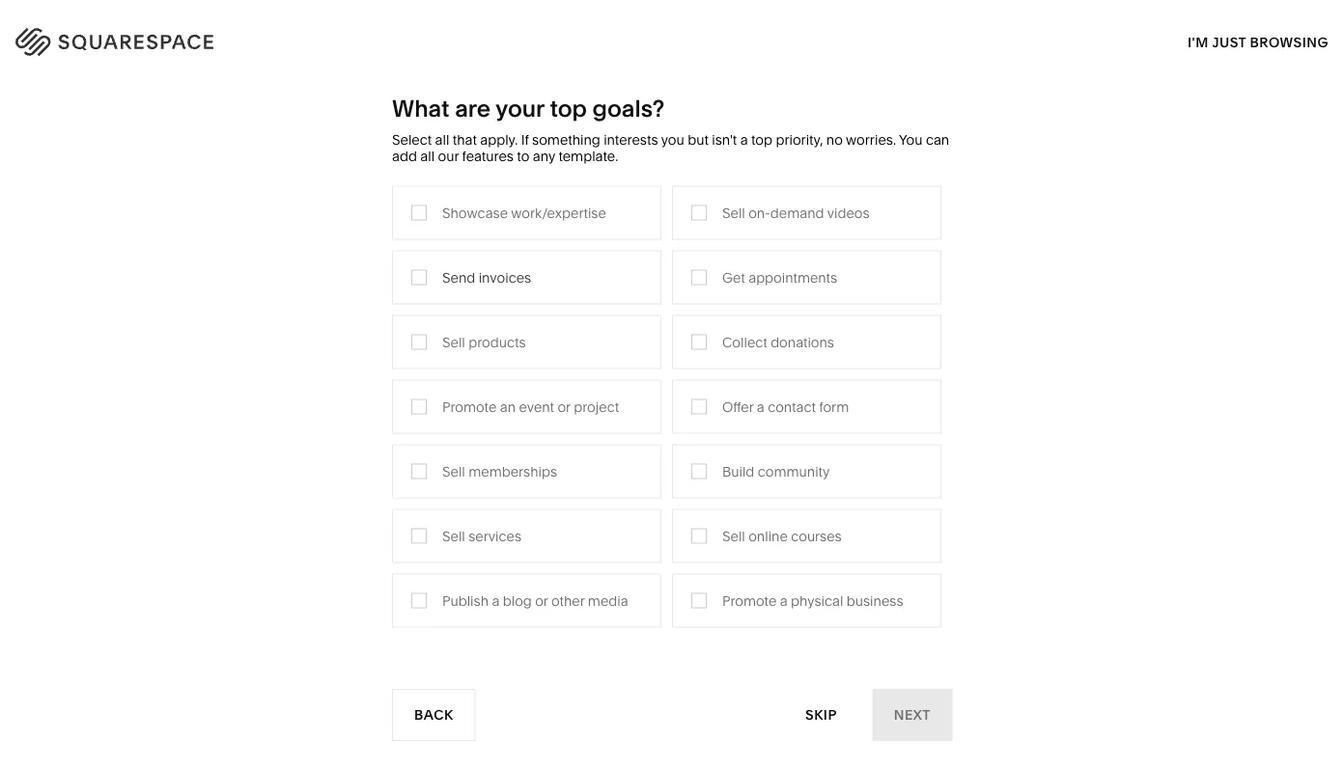 Task type: describe. For each thing, give the bounding box(es) containing it.
0 horizontal spatial an
[[500, 399, 516, 415]]

real estate & properties
[[679, 414, 830, 430]]

portfolio
[[962, 114, 1024, 133]]

store,
[[1164, 114, 1205, 133]]

entertainment link
[[475, 414, 584, 430]]

features
[[462, 148, 514, 164]]

local business
[[475, 327, 569, 343]]

template
[[286, 104, 494, 164]]

offer a contact form
[[722, 399, 849, 415]]

sell on-demand videos
[[722, 205, 870, 221]]

with
[[193, 153, 291, 213]]

promote for promote an event or project
[[442, 399, 497, 415]]

popular designs
[[290, 269, 395, 285]]

i'm just browsing link
[[1188, 15, 1329, 69]]

form
[[819, 399, 849, 415]]

home & decor
[[882, 269, 976, 285]]

what are your top goals? select all that apply. if something interests you but isn't a top priority, no worries. you can add all our features to any template.
[[392, 94, 950, 164]]

you
[[899, 132, 923, 148]]

browsing
[[1250, 34, 1329, 50]]

can inside whether you need a portfolio website, an online store, or a personal blog, you can use squarespace's customizable and responsive website templates to get started.
[[950, 133, 977, 152]]

memberships
[[469, 464, 557, 480]]

project
[[574, 399, 619, 415]]

any inside "what are your top goals? select all that apply. if something interests you but isn't a top priority, no worries. you can add all our features to any template."
[[533, 148, 555, 164]]

non-
[[564, 356, 596, 372]]

sell services
[[442, 528, 522, 545]]

fashion link
[[475, 269, 544, 285]]

& for non-
[[552, 356, 561, 372]]

promote an event or project
[[442, 399, 619, 415]]

template.
[[559, 148, 618, 164]]

1 horizontal spatial you
[[877, 114, 904, 133]]

nature
[[882, 298, 925, 314]]

contact
[[768, 399, 816, 415]]

& for decor
[[925, 269, 933, 285]]

add
[[392, 148, 417, 164]]

in
[[1292, 30, 1306, 47]]

publish a blog or other media
[[442, 593, 628, 610]]

popular designs link
[[271, 269, 395, 285]]

travel link
[[679, 269, 735, 285]]

our
[[438, 148, 459, 164]]

use
[[981, 133, 1007, 152]]

work/expertise
[[511, 205, 606, 221]]

promote for promote a physical business
[[722, 593, 777, 610]]

whether you need a portfolio website, an online store, or a personal blog, you can use squarespace's customizable and responsive website templates to get started.
[[811, 114, 1252, 170]]

sell online courses
[[722, 528, 842, 545]]

collect
[[722, 334, 768, 351]]

services
[[469, 528, 522, 545]]

nature & animals
[[882, 298, 992, 314]]

all left our
[[420, 148, 435, 164]]

weddings
[[679, 385, 744, 401]]

just
[[1212, 34, 1247, 50]]

send invoices
[[442, 270, 531, 286]]

blog
[[503, 593, 532, 610]]

travel
[[679, 269, 716, 285]]

send
[[442, 270, 475, 286]]

sell for sell online courses
[[722, 528, 745, 545]]

popular
[[290, 269, 340, 285]]

business
[[847, 593, 904, 610]]

community
[[758, 464, 830, 480]]

interests
[[604, 132, 658, 148]]

get
[[722, 270, 745, 286]]

whether
[[811, 114, 874, 133]]

sell for sell services
[[442, 528, 465, 545]]

podcasts
[[734, 327, 792, 343]]

or for other
[[535, 593, 548, 610]]

showcase
[[442, 205, 508, 221]]

to inside "what are your top goals? select all that apply. if something interests you but isn't a top priority, no worries. you can add all our features to any template."
[[517, 148, 530, 164]]

professional
[[475, 298, 552, 314]]

customizable
[[1122, 133, 1221, 152]]

real estate & properties link
[[679, 414, 849, 430]]

get appointments
[[722, 270, 837, 286]]

real
[[679, 414, 706, 430]]

events
[[679, 356, 721, 372]]

but
[[688, 132, 709, 148]]

local
[[475, 327, 509, 343]]

alameda image
[[488, 660, 856, 768]]

designs
[[343, 269, 395, 285]]

next button
[[873, 690, 952, 742]]

need
[[908, 114, 946, 133]]

services
[[556, 298, 610, 314]]

worries.
[[846, 132, 896, 148]]

personal
[[811, 133, 876, 152]]

apply.
[[480, 132, 518, 148]]

& for podcasts
[[722, 327, 731, 343]]

nature & animals link
[[882, 298, 1011, 314]]

degraw image
[[922, 660, 1290, 768]]

& right estate on the bottom right of the page
[[752, 414, 761, 430]]

build community
[[722, 464, 830, 480]]

log             in
[[1260, 30, 1306, 47]]

home & decor link
[[882, 269, 995, 285]]

donations
[[771, 334, 834, 351]]

food
[[475, 385, 508, 401]]

collect donations
[[722, 334, 834, 351]]

log             in link
[[1260, 30, 1306, 47]]

sell for sell on-demand videos
[[722, 205, 745, 221]]

a right store, on the right top of the page
[[1227, 114, 1236, 133]]

squarespace logo image
[[39, 24, 237, 53]]



Task type: locate. For each thing, give the bounding box(es) containing it.
or for project
[[558, 399, 571, 415]]

1 vertical spatial or
[[558, 399, 571, 415]]

2 horizontal spatial you
[[920, 133, 947, 152]]

website,
[[1028, 114, 1089, 133]]

a
[[949, 114, 958, 133], [1227, 114, 1236, 133], [740, 132, 748, 148], [757, 399, 765, 415], [492, 593, 500, 610], [780, 593, 788, 610]]

1 horizontal spatial can
[[950, 133, 977, 152]]

& right home
[[925, 269, 933, 285]]

& right media
[[722, 327, 731, 343]]

a right need
[[949, 114, 958, 133]]

you left need
[[877, 114, 904, 133]]

0 vertical spatial promote
[[442, 399, 497, 415]]

next
[[894, 707, 931, 724]]

yours
[[54, 153, 182, 213]]

sell memberships
[[442, 464, 557, 480]]

promote down the community
[[442, 399, 497, 415]]

sell left local
[[442, 334, 465, 351]]

started.
[[1081, 151, 1137, 170]]

skip button
[[784, 689, 858, 742]]

sell left services
[[442, 528, 465, 545]]

sell left on-
[[722, 205, 745, 221]]

2 vertical spatial or
[[535, 593, 548, 610]]

media & podcasts link
[[679, 327, 812, 343]]

something
[[532, 132, 600, 148]]

sell for sell memberships
[[442, 464, 465, 480]]

you left but
[[661, 132, 684, 148]]

to right features
[[517, 148, 530, 164]]

& left non-
[[552, 356, 561, 372]]

business
[[512, 327, 569, 343]]

back button
[[392, 690, 476, 742]]

& for animals
[[929, 298, 937, 314]]

&
[[925, 269, 933, 285], [929, 298, 937, 314], [722, 327, 731, 343], [552, 356, 561, 372], [752, 414, 761, 430]]

you right 'blog,'
[[920, 133, 947, 152]]

media
[[679, 327, 719, 343]]

top up the something
[[550, 94, 587, 122]]

can up website
[[926, 132, 950, 148]]

decor
[[937, 269, 976, 285]]

you inside "what are your top goals? select all that apply. if something interests you but isn't a top priority, no worries. you can add all our features to any template."
[[661, 132, 684, 148]]

website
[[896, 151, 954, 170]]

offer
[[722, 399, 754, 415]]

0 horizontal spatial can
[[926, 132, 950, 148]]

sell left memberships
[[442, 464, 465, 480]]

if
[[521, 132, 529, 148]]

courses
[[791, 528, 842, 545]]

media & podcasts
[[679, 327, 792, 343]]

appointments
[[749, 270, 837, 286]]

weddings link
[[679, 385, 763, 401]]

an up 'started.' on the top right of page
[[1093, 114, 1111, 133]]

i'm
[[1188, 34, 1209, 50]]

sell products
[[442, 334, 526, 351]]

blog,
[[880, 133, 917, 152]]

profits
[[596, 356, 636, 372]]

fashion
[[475, 269, 525, 285]]

sell down build
[[722, 528, 745, 545]]

restaurants
[[679, 298, 754, 314]]

to left 'get'
[[1035, 151, 1050, 170]]

isn't
[[712, 132, 737, 148]]

templates
[[957, 151, 1031, 170]]

build
[[722, 464, 755, 480]]

1 horizontal spatial promote
[[722, 593, 777, 610]]

0 horizontal spatial top
[[550, 94, 587, 122]]

what
[[392, 94, 450, 122]]

make any template yours with ease.
[[54, 104, 504, 213]]

all left that
[[435, 132, 449, 148]]

or inside whether you need a portfolio website, an online store, or a personal blog, you can use squarespace's customizable and responsive website templates to get started.
[[1209, 114, 1224, 133]]

0 horizontal spatial or
[[535, 593, 548, 610]]

other
[[551, 593, 585, 610]]

community & non-profits
[[475, 356, 636, 372]]

select
[[392, 132, 432, 148]]

promote left physical
[[722, 593, 777, 610]]

an left event
[[500, 399, 516, 415]]

0 vertical spatial top
[[550, 94, 587, 122]]

local business link
[[475, 327, 589, 343]]

sell for sell products
[[442, 334, 465, 351]]

animals
[[940, 298, 992, 314]]

1 vertical spatial online
[[749, 528, 788, 545]]

0 vertical spatial online
[[1115, 114, 1160, 133]]

demand
[[771, 205, 824, 221]]

1 vertical spatial top
[[751, 132, 773, 148]]

a left physical
[[780, 593, 788, 610]]

community & non-profits link
[[475, 356, 655, 372]]

top right isn't at top right
[[751, 132, 773, 148]]

online up 'started.' on the top right of page
[[1115, 114, 1160, 133]]

on-
[[749, 205, 771, 221]]

ease.
[[302, 153, 424, 213]]

or right event
[[558, 399, 571, 415]]

home
[[882, 269, 921, 285]]

0 horizontal spatial promote
[[442, 399, 497, 415]]

promote
[[442, 399, 497, 415], [722, 593, 777, 610]]

1 vertical spatial promote
[[722, 593, 777, 610]]

restaurants link
[[679, 298, 773, 314]]

invoices
[[479, 270, 531, 286]]

& right nature
[[929, 298, 937, 314]]

an inside whether you need a portfolio website, an online store, or a personal blog, you can use squarespace's customizable and responsive website templates to get started.
[[1093, 114, 1111, 133]]

estate
[[710, 414, 749, 430]]

or
[[1209, 114, 1224, 133], [558, 399, 571, 415], [535, 593, 548, 610]]

1 horizontal spatial to
[[1035, 151, 1050, 170]]

i'm just browsing
[[1188, 34, 1329, 50]]

professional services
[[475, 298, 610, 314]]

events link
[[679, 356, 740, 372]]

online inside whether you need a portfolio website, an online store, or a personal blog, you can use squarespace's customizable and responsive website templates to get started.
[[1115, 114, 1160, 133]]

can
[[926, 132, 950, 148], [950, 133, 977, 152]]

1 vertical spatial an
[[500, 399, 516, 415]]

event
[[519, 399, 554, 415]]

1 horizontal spatial top
[[751, 132, 773, 148]]

0 horizontal spatial to
[[517, 148, 530, 164]]

1 horizontal spatial or
[[558, 399, 571, 415]]

to inside whether you need a portfolio website, an online store, or a personal blog, you can use squarespace's customizable and responsive website templates to get started.
[[1035, 151, 1050, 170]]

0 horizontal spatial you
[[661, 132, 684, 148]]

top
[[550, 94, 587, 122], [751, 132, 773, 148]]

0 horizontal spatial online
[[749, 528, 788, 545]]

squarespace logo link
[[39, 24, 292, 53]]

1 horizontal spatial online
[[1115, 114, 1160, 133]]

1 horizontal spatial an
[[1093, 114, 1111, 133]]

2 horizontal spatial or
[[1209, 114, 1224, 133]]

log
[[1260, 30, 1288, 47]]

showcase work/expertise
[[442, 205, 606, 221]]

0 horizontal spatial any
[[192, 104, 274, 164]]

sell
[[722, 205, 745, 221], [442, 334, 465, 351], [442, 464, 465, 480], [442, 528, 465, 545], [722, 528, 745, 545]]

a inside "what are your top goals? select all that apply. if something interests you but isn't a top priority, no worries. you can add all our features to any template."
[[740, 132, 748, 148]]

or right 'blog'
[[535, 593, 548, 610]]

0 vertical spatial or
[[1209, 114, 1224, 133]]

barbosa image
[[55, 660, 423, 768]]

a right isn't at top right
[[740, 132, 748, 148]]

or left and
[[1209, 114, 1224, 133]]

no
[[827, 132, 843, 148]]

priority,
[[776, 132, 823, 148]]

can left use
[[950, 133, 977, 152]]

1 horizontal spatial any
[[533, 148, 555, 164]]

online left courses
[[749, 528, 788, 545]]

goals?
[[593, 94, 665, 122]]

a right offer
[[757, 399, 765, 415]]

can inside "what are your top goals? select all that apply. if something interests you but isn't a top priority, no worries. you can add all our features to any template."
[[926, 132, 950, 148]]

a left 'blog'
[[492, 593, 500, 610]]

skip
[[806, 707, 837, 724]]

all
[[435, 132, 449, 148], [420, 148, 435, 164]]

0 vertical spatial an
[[1093, 114, 1111, 133]]

any inside make any template yours with ease.
[[192, 104, 274, 164]]

back
[[414, 707, 454, 724]]

you
[[877, 114, 904, 133], [661, 132, 684, 148], [920, 133, 947, 152]]



Task type: vqa. For each thing, say whether or not it's contained in the screenshot.
can in the 'What are your top goals? Select all that apply. If something interests you but isn't a top priority, no worries. You can add all our features to any template.'
yes



